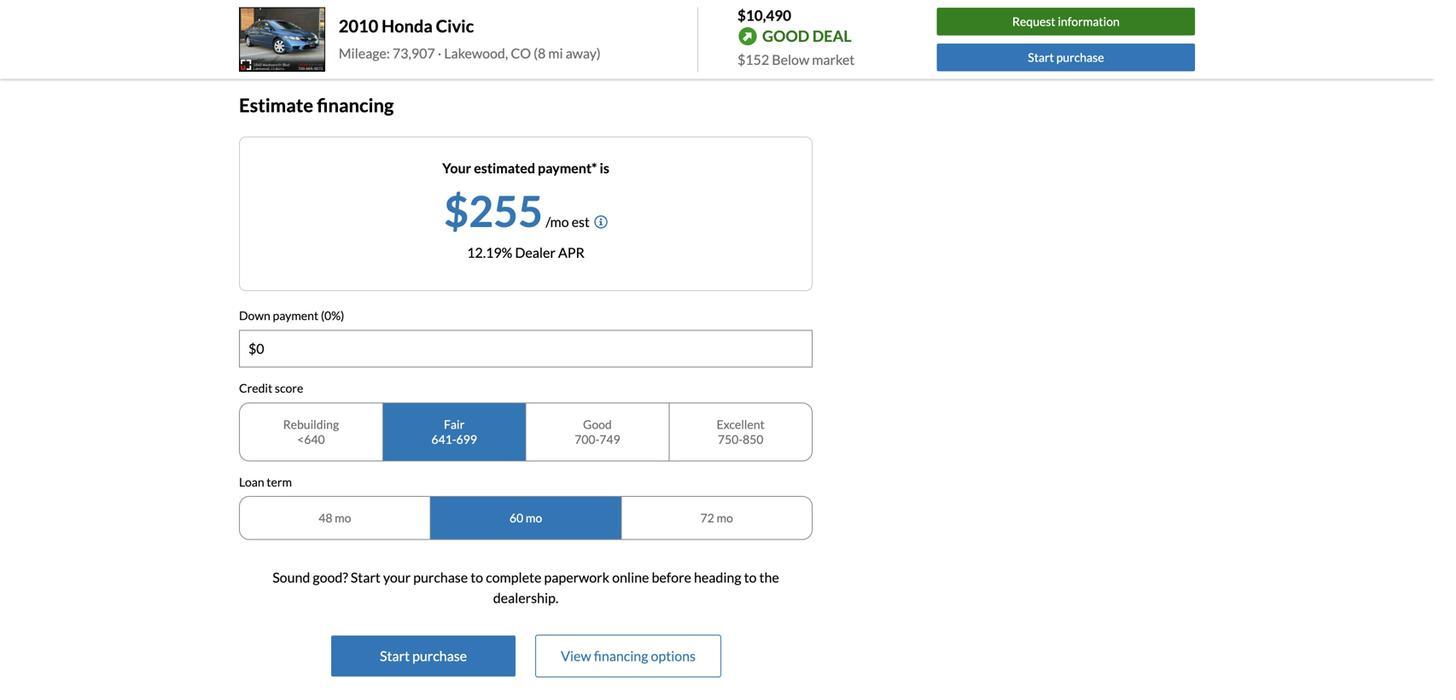 Task type: describe. For each thing, give the bounding box(es) containing it.
699
[[456, 432, 477, 446]]

750-
[[718, 432, 743, 446]]

mo for 48 mo
[[335, 511, 351, 525]]

$152
[[738, 51, 770, 68]]

good deal
[[763, 27, 852, 45]]

mo for 72 mo
[[717, 511, 733, 525]]

payment
[[273, 308, 319, 323]]

the
[[760, 569, 779, 586]]

on
[[435, 26, 448, 41]]

2010 honda civic mileage: 73,907 · lakewood, co (8 mi away)
[[339, 16, 601, 61]]

civic
[[436, 16, 474, 36]]

mileage:
[[339, 45, 390, 61]]

prices
[[363, 26, 395, 41]]

$255 /mo est
[[444, 185, 590, 236]]

/mo
[[546, 214, 569, 230]]

your
[[383, 569, 411, 586]]

estimate financing
[[239, 94, 394, 116]]

fair
[[444, 417, 465, 431]]

posted
[[397, 26, 433, 41]]

excellent
[[717, 417, 765, 431]]

72 mo
[[701, 511, 733, 525]]

0 vertical spatial purchase
[[1057, 50, 1105, 64]]

loan term
[[239, 475, 292, 489]]

estimated
[[474, 160, 535, 176]]

rebuilding <640
[[283, 417, 339, 446]]

sound
[[273, 569, 310, 586]]

credit score
[[239, 381, 303, 395]]

below
[[772, 51, 810, 68]]

2 vertical spatial start
[[380, 648, 410, 664]]

60 mo
[[510, 511, 542, 525]]

complete
[[486, 569, 542, 586]]

comprises
[[308, 26, 361, 41]]

apr
[[558, 244, 585, 261]]

0 horizontal spatial start purchase
[[380, 648, 467, 664]]

request
[[1013, 14, 1056, 29]]

loan
[[239, 475, 264, 489]]

view
[[561, 648, 591, 664]]

good?
[[313, 569, 348, 586]]

2010 honda civic image
[[239, 7, 325, 72]]

view financing options button
[[536, 636, 721, 677]]

away)
[[566, 45, 601, 61]]

co
[[511, 45, 531, 61]]

for
[[504, 26, 520, 41]]

down payment (0%)
[[239, 308, 344, 323]]

financing for view
[[594, 648, 648, 664]]

options
[[651, 648, 696, 664]]

is
[[600, 160, 610, 176]]

850
[[743, 432, 764, 446]]

sound good? start your purchase to complete paperwork online before heading to the dealership.
[[273, 569, 779, 606]]

(8
[[534, 45, 546, 61]]

·
[[438, 45, 442, 61]]

72
[[701, 511, 715, 525]]

deal
[[813, 27, 852, 45]]

request information button
[[937, 8, 1196, 36]]

excellent 750-850
[[717, 417, 765, 446]]

rebuilding
[[283, 417, 339, 431]]

price history comprises prices posted on cargurus for this vehicle.
[[239, 26, 583, 41]]

0 vertical spatial start
[[1028, 50, 1054, 64]]

honda
[[382, 16, 433, 36]]

(0%)
[[321, 308, 344, 323]]



Task type: locate. For each thing, give the bounding box(es) containing it.
mo right the 60
[[526, 511, 542, 525]]

credit
[[239, 381, 273, 395]]

to
[[471, 569, 483, 586], [744, 569, 757, 586]]

start left your
[[351, 569, 381, 586]]

market
[[812, 51, 855, 68]]

641-
[[432, 432, 456, 446]]

dealer
[[515, 244, 556, 261]]

down
[[239, 308, 271, 323]]

2 vertical spatial purchase
[[412, 648, 467, 664]]

0 horizontal spatial to
[[471, 569, 483, 586]]

this
[[522, 26, 541, 41]]

financing right view
[[594, 648, 648, 664]]

start purchase button down your
[[331, 636, 516, 677]]

start down your
[[380, 648, 410, 664]]

financing
[[317, 94, 394, 116], [594, 648, 648, 664]]

info circle image
[[594, 215, 608, 229]]

73,907
[[393, 45, 435, 61]]

mi
[[548, 45, 563, 61]]

payment*
[[538, 160, 597, 176]]

60
[[510, 511, 524, 525]]

mo right the 48
[[335, 511, 351, 525]]

financing for estimate
[[317, 94, 394, 116]]

2 mo from the left
[[526, 511, 542, 525]]

start purchase down request information button
[[1028, 50, 1105, 64]]

estimate
[[239, 94, 313, 116]]

1 horizontal spatial start purchase
[[1028, 50, 1105, 64]]

good
[[763, 27, 810, 45]]

to left complete
[[471, 569, 483, 586]]

1 vertical spatial start purchase button
[[331, 636, 516, 677]]

0 horizontal spatial start purchase button
[[331, 636, 516, 677]]

0 horizontal spatial mo
[[335, 511, 351, 525]]

start inside sound good? start your purchase to complete paperwork online before heading to the dealership.
[[351, 569, 381, 586]]

$152 below market
[[738, 51, 855, 68]]

48
[[319, 511, 333, 525]]

1 horizontal spatial financing
[[594, 648, 648, 664]]

purchase
[[1057, 50, 1105, 64], [413, 569, 468, 586], [412, 648, 467, 664]]

<640
[[297, 432, 325, 446]]

online
[[612, 569, 649, 586]]

2010
[[339, 16, 378, 36]]

start purchase button down request information button
[[937, 44, 1196, 71]]

12.19% dealer apr
[[467, 244, 585, 261]]

1 vertical spatial start
[[351, 569, 381, 586]]

0 vertical spatial start purchase
[[1028, 50, 1105, 64]]

dealership.
[[493, 590, 559, 606]]

financing inside button
[[594, 648, 648, 664]]

fair 641-699
[[432, 417, 477, 446]]

your
[[442, 160, 471, 176]]

749
[[600, 432, 621, 446]]

48 mo
[[319, 511, 351, 525]]

heading
[[694, 569, 742, 586]]

mo for 60 mo
[[526, 511, 542, 525]]

before
[[652, 569, 692, 586]]

1 mo from the left
[[335, 511, 351, 525]]

$10,490
[[738, 6, 792, 24]]

score
[[275, 381, 303, 395]]

12.19%
[[467, 244, 513, 261]]

mo right 72
[[717, 511, 733, 525]]

price
[[239, 26, 266, 41]]

700-
[[575, 432, 600, 446]]

Down payment (0%) text field
[[240, 331, 812, 367]]

your estimated payment* is
[[442, 160, 610, 176]]

paperwork
[[544, 569, 610, 586]]

purchase inside sound good? start your purchase to complete paperwork online before heading to the dealership.
[[413, 569, 468, 586]]

$255
[[444, 185, 543, 236]]

to left the
[[744, 569, 757, 586]]

start purchase down your
[[380, 648, 467, 664]]

0 vertical spatial financing
[[317, 94, 394, 116]]

financing down mileage:
[[317, 94, 394, 116]]

est
[[572, 214, 590, 230]]

good
[[583, 417, 612, 431]]

2 to from the left
[[744, 569, 757, 586]]

good 700-749
[[575, 417, 621, 446]]

1 horizontal spatial to
[[744, 569, 757, 586]]

3 mo from the left
[[717, 511, 733, 525]]

2 horizontal spatial mo
[[717, 511, 733, 525]]

cargurus
[[451, 26, 502, 41]]

information
[[1058, 14, 1120, 29]]

start purchase
[[1028, 50, 1105, 64], [380, 648, 467, 664]]

1 horizontal spatial start purchase button
[[937, 44, 1196, 71]]

start down request
[[1028, 50, 1054, 64]]

start purchase button
[[937, 44, 1196, 71], [331, 636, 516, 677]]

start
[[1028, 50, 1054, 64], [351, 569, 381, 586], [380, 648, 410, 664]]

lakewood,
[[444, 45, 508, 61]]

0 horizontal spatial financing
[[317, 94, 394, 116]]

term
[[267, 475, 292, 489]]

1 horizontal spatial mo
[[526, 511, 542, 525]]

mo
[[335, 511, 351, 525], [526, 511, 542, 525], [717, 511, 733, 525]]

request information
[[1013, 14, 1120, 29]]

1 vertical spatial financing
[[594, 648, 648, 664]]

1 to from the left
[[471, 569, 483, 586]]

0 vertical spatial start purchase button
[[937, 44, 1196, 71]]

1 vertical spatial start purchase
[[380, 648, 467, 664]]

1 vertical spatial purchase
[[413, 569, 468, 586]]

vehicle.
[[544, 26, 583, 41]]

view financing options
[[561, 648, 696, 664]]

history
[[268, 26, 305, 41]]



Task type: vqa. For each thing, say whether or not it's contained in the screenshot.
Down payment (0%) Text Field
yes



